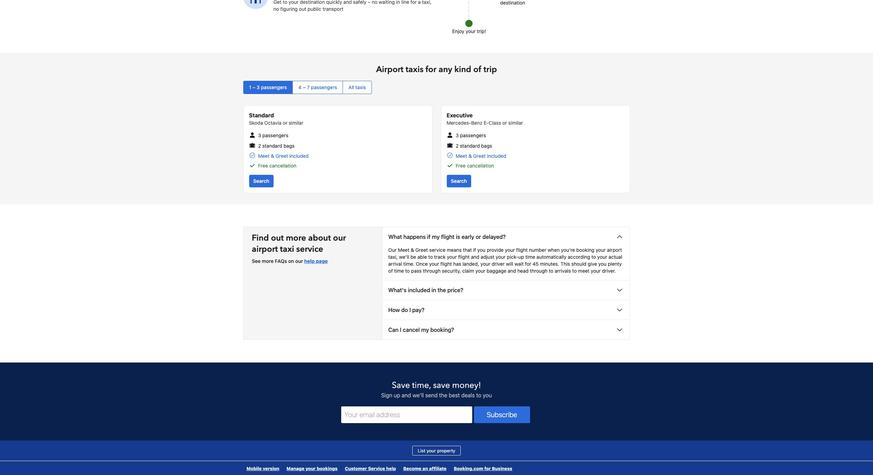Task type: vqa. For each thing, say whether or not it's contained in the screenshot.
our to the top
yes



Task type: locate. For each thing, give the bounding box(es) containing it.
0 horizontal spatial free cancellation
[[258, 163, 297, 169]]

up right sign on the bottom left of page
[[394, 393, 401, 399]]

0 vertical spatial we'll
[[399, 254, 409, 260]]

passengers right 7
[[311, 85, 337, 91]]

trip
[[484, 64, 497, 76]]

1 2 from the left
[[258, 143, 261, 149]]

1 vertical spatial of
[[389, 268, 393, 274]]

0 vertical spatial if
[[427, 234, 431, 240]]

1 similar from the left
[[289, 120, 304, 126]]

taxis
[[406, 64, 424, 76], [356, 85, 366, 91]]

1 horizontal spatial up
[[519, 254, 524, 260]]

track
[[434, 254, 446, 260]]

0 horizontal spatial greet
[[276, 153, 288, 159]]

0 horizontal spatial search
[[253, 178, 269, 184]]

0 horizontal spatial included
[[290, 153, 309, 159]]

airport up actual
[[607, 247, 622, 253]]

0 horizontal spatial 3 passengers
[[258, 133, 289, 139]]

2 2 standard bags from the left
[[456, 143, 493, 149]]

3
[[257, 85, 260, 91], [258, 133, 261, 139], [456, 133, 459, 139]]

flight up security,
[[441, 261, 452, 267]]

0 horizontal spatial if
[[427, 234, 431, 240]]

executive mercedes-benz e-class or similar
[[447, 112, 523, 126]]

subscribe button
[[474, 407, 531, 424]]

our right on
[[296, 258, 303, 264]]

how do i pay?
[[389, 307, 425, 314]]

0 horizontal spatial &
[[271, 153, 274, 159]]

0 horizontal spatial time
[[394, 268, 404, 274]]

on
[[288, 258, 294, 264]]

your inside navigation
[[306, 466, 316, 472]]

0 horizontal spatial standard
[[263, 143, 282, 149]]

0 horizontal spatial cancellation
[[270, 163, 297, 169]]

1 horizontal spatial no
[[372, 0, 378, 5]]

landed,
[[463, 261, 480, 267]]

deals
[[462, 393, 475, 399]]

1 search from the left
[[253, 178, 269, 184]]

we'll down time,
[[413, 393, 424, 399]]

for
[[411, 0, 417, 5], [426, 64, 437, 76], [525, 261, 532, 267], [485, 466, 491, 472]]

2 vertical spatial you
[[483, 393, 492, 399]]

1 search button from the left
[[249, 175, 274, 188]]

1 horizontal spatial 2 standard bags
[[456, 143, 493, 149]]

up inside the save time, save money! sign up and we'll send the best deals to you
[[394, 393, 401, 399]]

my inside dropdown button
[[421, 327, 429, 333]]

to right get
[[283, 0, 288, 5]]

3 for executive
[[456, 133, 459, 139]]

you up "adjust"
[[478, 247, 486, 253]]

1 vertical spatial time
[[394, 268, 404, 274]]

your down landed,
[[476, 268, 486, 274]]

more
[[286, 233, 306, 244], [262, 258, 274, 264]]

through down the once
[[423, 268, 441, 274]]

taxis inside sort results by element
[[356, 85, 366, 91]]

greet down benz
[[474, 153, 486, 159]]

standard down octavia
[[263, 143, 282, 149]]

or
[[283, 120, 288, 126], [503, 120, 507, 126], [476, 234, 481, 240]]

price?
[[448, 287, 464, 294]]

1 horizontal spatial taxi,
[[422, 0, 432, 5]]

4
[[299, 85, 302, 91]]

if inside our meet & greet service means that if you provide your flight number when you're booking your airport taxi, we'll be able to track your flight and adjust your pick-up time automatically according to your actual arrival time. once your flight has landed, your driver will wait for 45 minutes. this should give you plenty of time to pass through security, claim your baggage and head through to arrivals to meet your driver.
[[474, 247, 476, 253]]

1 horizontal spatial or
[[476, 234, 481, 240]]

free cancellation for executive
[[456, 163, 494, 169]]

greet
[[276, 153, 288, 159], [474, 153, 486, 159], [416, 247, 428, 253]]

pass
[[411, 268, 422, 274]]

– right "safely"
[[368, 0, 371, 5]]

& for standard
[[271, 153, 274, 159]]

0 horizontal spatial we'll
[[399, 254, 409, 260]]

0 horizontal spatial out
[[271, 233, 284, 244]]

time
[[526, 254, 536, 260], [394, 268, 404, 274]]

1 horizontal spatial free
[[456, 163, 466, 169]]

in left line
[[396, 0, 400, 5]]

meet down skoda
[[258, 153, 270, 159]]

out inside find out more about our airport taxi service see more faqs on our help page
[[271, 233, 284, 244]]

and inside the get to your destination quickly and safely – no waiting in line for a taxi, no figuring out public transport
[[344, 0, 352, 5]]

1 cancellation from the left
[[270, 163, 297, 169]]

2 3 passengers from the left
[[456, 133, 486, 139]]

your down track
[[429, 261, 439, 267]]

0 horizontal spatial taxi,
[[389, 254, 398, 260]]

1 vertical spatial up
[[394, 393, 401, 399]]

similar right octavia
[[289, 120, 304, 126]]

taxi, inside our meet & greet service means that if you provide your flight number when you're booking your airport taxi, we'll be able to track your flight and adjust your pick-up time automatically according to your actual arrival time. once your flight has landed, your driver will wait for 45 minutes. this should give you plenty of time to pass through security, claim your baggage and head through to arrivals to meet your driver.
[[389, 254, 398, 260]]

flight left is
[[441, 234, 455, 240]]

similar inside executive mercedes-benz e-class or similar
[[509, 120, 523, 126]]

meet & greet included
[[258, 153, 309, 159], [456, 153, 507, 159]]

included for standard
[[290, 153, 309, 159]]

if right that
[[474, 247, 476, 253]]

in inside the get to your destination quickly and safely – no waiting in line for a taxi, no figuring out public transport
[[396, 0, 400, 5]]

standard for executive
[[460, 143, 480, 149]]

driver
[[492, 261, 505, 267]]

help page link
[[304, 258, 328, 264]]

1 horizontal spatial through
[[530, 268, 548, 274]]

1 horizontal spatial cancellation
[[467, 163, 494, 169]]

standard down benz
[[460, 143, 480, 149]]

no down get
[[274, 6, 279, 12]]

2 standard bags
[[258, 143, 295, 149], [456, 143, 493, 149]]

actual
[[609, 254, 623, 260]]

has
[[454, 261, 462, 267]]

free cancellation for standard
[[258, 163, 297, 169]]

help
[[304, 258, 315, 264], [387, 466, 396, 472]]

airport up see
[[252, 244, 278, 255]]

taxi,
[[422, 0, 432, 5], [389, 254, 398, 260]]

you inside the save time, save money! sign up and we'll send the best deals to you
[[483, 393, 492, 399]]

2 standard from the left
[[460, 143, 480, 149]]

0 horizontal spatial 2
[[258, 143, 261, 149]]

1 horizontal spatial my
[[432, 234, 440, 240]]

&
[[271, 153, 274, 159], [469, 153, 472, 159], [411, 247, 414, 253]]

3 inside sort results by element
[[257, 85, 260, 91]]

2 similar from the left
[[509, 120, 523, 126]]

2 horizontal spatial or
[[503, 120, 507, 126]]

1 vertical spatial we'll
[[413, 393, 424, 399]]

my up track
[[432, 234, 440, 240]]

for left business
[[485, 466, 491, 472]]

what's
[[389, 287, 407, 294]]

bags down e- at top
[[482, 143, 493, 149]]

0 horizontal spatial i
[[400, 327, 402, 333]]

out right find at the left of page
[[271, 233, 284, 244]]

1 horizontal spatial meet
[[398, 247, 410, 253]]

your up figuring
[[289, 0, 299, 5]]

– for 1 – 3 passengers
[[253, 85, 256, 91]]

and down save on the bottom left
[[402, 393, 411, 399]]

1 horizontal spatial i
[[410, 307, 411, 314]]

time.
[[404, 261, 415, 267]]

search button for executive
[[447, 175, 471, 188]]

0 horizontal spatial taxis
[[356, 85, 366, 91]]

0 horizontal spatial of
[[389, 268, 393, 274]]

0 horizontal spatial meet
[[258, 153, 270, 159]]

0 horizontal spatial through
[[423, 268, 441, 274]]

0 horizontal spatial help
[[304, 258, 315, 264]]

your right booking
[[596, 247, 606, 253]]

meet & greet included down octavia
[[258, 153, 309, 159]]

an
[[423, 466, 428, 472]]

booking.com
[[454, 466, 484, 472]]

manage
[[287, 466, 305, 472]]

2
[[258, 143, 261, 149], [456, 143, 459, 149]]

taxi, right a
[[422, 0, 432, 5]]

0 vertical spatial in
[[396, 0, 400, 5]]

2 horizontal spatial greet
[[474, 153, 486, 159]]

i
[[410, 307, 411, 314], [400, 327, 402, 333]]

navigation inside save time, save money! footer
[[243, 462, 517, 476]]

through
[[423, 268, 441, 274], [530, 268, 548, 274]]

up
[[519, 254, 524, 260], [394, 393, 401, 399]]

1 horizontal spatial search
[[451, 178, 467, 184]]

& up be
[[411, 247, 414, 253]]

1 horizontal spatial if
[[474, 247, 476, 253]]

airport taxis for any kind of trip
[[376, 64, 497, 76]]

0 vertical spatial help
[[304, 258, 315, 264]]

2 standard bags for standard
[[258, 143, 295, 149]]

meet & greet included for standard
[[258, 153, 309, 159]]

1 vertical spatial my
[[421, 327, 429, 333]]

2 down mercedes-
[[456, 143, 459, 149]]

1 horizontal spatial airport
[[607, 247, 622, 253]]

up inside our meet & greet service means that if you provide your flight number when you're booking your airport taxi, we'll be able to track your flight and adjust your pick-up time automatically according to your actual arrival time. once your flight has landed, your driver will wait for 45 minutes. this should give you plenty of time to pass through security, claim your baggage and head through to arrivals to meet your driver.
[[519, 254, 524, 260]]

taxis right all
[[356, 85, 366, 91]]

meet right our
[[398, 247, 410, 253]]

1 horizontal spatial 2
[[456, 143, 459, 149]]

similar right class at the right
[[509, 120, 523, 126]]

our
[[389, 247, 397, 253]]

of inside our meet & greet service means that if you provide your flight number when you're booking your airport taxi, we'll be able to track your flight and adjust your pick-up time automatically according to your actual arrival time. once your flight has landed, your driver will wait for 45 minutes. this should give you plenty of time to pass through security, claim your baggage and head through to arrivals to meet your driver.
[[389, 268, 393, 274]]

2 for executive
[[456, 143, 459, 149]]

our right about
[[333, 233, 346, 244]]

for left the any
[[426, 64, 437, 76]]

to right able
[[429, 254, 433, 260]]

similar inside standard skoda octavia or similar
[[289, 120, 304, 126]]

1 horizontal spatial service
[[430, 247, 446, 253]]

search for standard
[[253, 178, 269, 184]]

0 horizontal spatial airport
[[252, 244, 278, 255]]

free for executive
[[456, 163, 466, 169]]

money!
[[453, 380, 482, 392]]

0 vertical spatial taxis
[[406, 64, 424, 76]]

0 vertical spatial out
[[299, 6, 307, 12]]

version
[[263, 466, 280, 472]]

more up on
[[286, 233, 306, 244]]

you right deals at bottom right
[[483, 393, 492, 399]]

3 passengers down octavia
[[258, 133, 289, 139]]

4 – 7 passengers
[[299, 85, 337, 91]]

1 horizontal spatial out
[[299, 6, 307, 12]]

1 vertical spatial the
[[439, 393, 448, 399]]

2 free cancellation from the left
[[456, 163, 494, 169]]

my for booking?
[[421, 327, 429, 333]]

1 3 passengers from the left
[[258, 133, 289, 139]]

taxis for all
[[356, 85, 366, 91]]

–
[[368, 0, 371, 5], [253, 85, 256, 91], [303, 85, 306, 91]]

your right manage
[[306, 466, 316, 472]]

delayed?
[[483, 234, 506, 240]]

through down 45
[[530, 268, 548, 274]]

service up the help page link
[[296, 244, 323, 255]]

to inside the save time, save money! sign up and we'll send the best deals to you
[[477, 393, 482, 399]]

service up track
[[430, 247, 446, 253]]

or right octavia
[[283, 120, 288, 126]]

0 horizontal spatial up
[[394, 393, 401, 399]]

you
[[478, 247, 486, 253], [599, 261, 607, 267], [483, 393, 492, 399]]

all
[[349, 85, 354, 91]]

mobile version
[[247, 466, 280, 472]]

when
[[548, 247, 560, 253]]

mobile
[[247, 466, 262, 472]]

2 bags from the left
[[482, 143, 493, 149]]

passengers right 1
[[261, 85, 287, 91]]

or inside what happens if my flight is early or delayed? dropdown button
[[476, 234, 481, 240]]

greet for standard
[[276, 153, 288, 159]]

in inside dropdown button
[[432, 287, 436, 294]]

of
[[474, 64, 482, 76], [389, 268, 393, 274]]

booking airport taxi image
[[243, 0, 268, 9], [463, 0, 609, 31]]

1 vertical spatial taxi,
[[389, 254, 398, 260]]

we'll up time. at the left bottom of the page
[[399, 254, 409, 260]]

1 horizontal spatial search button
[[447, 175, 471, 188]]

search
[[253, 178, 269, 184], [451, 178, 467, 184]]

i inside dropdown button
[[410, 307, 411, 314]]

0 horizontal spatial similar
[[289, 120, 304, 126]]

the left price? at the right bottom of page
[[438, 287, 446, 294]]

0 horizontal spatial service
[[296, 244, 323, 255]]

2 search from the left
[[451, 178, 467, 184]]

booking?
[[431, 327, 454, 333]]

3 down mercedes-
[[456, 133, 459, 139]]

3 passengers down benz
[[456, 133, 486, 139]]

1 free cancellation from the left
[[258, 163, 297, 169]]

to up give
[[592, 254, 596, 260]]

of left "trip"
[[474, 64, 482, 76]]

of down arrival
[[389, 268, 393, 274]]

0 horizontal spatial or
[[283, 120, 288, 126]]

0 vertical spatial our
[[333, 233, 346, 244]]

1 vertical spatial help
[[387, 466, 396, 472]]

flight
[[441, 234, 455, 240], [517, 247, 528, 253], [459, 254, 470, 260], [441, 261, 452, 267]]

meet
[[258, 153, 270, 159], [456, 153, 467, 159], [398, 247, 410, 253]]

navigation containing mobile version
[[243, 462, 517, 476]]

time up 45
[[526, 254, 536, 260]]

0 horizontal spatial in
[[396, 0, 400, 5]]

help right service on the bottom left of the page
[[387, 466, 396, 472]]

included
[[290, 153, 309, 159], [487, 153, 507, 159], [408, 287, 430, 294]]

your
[[289, 0, 299, 5], [466, 28, 476, 34], [505, 247, 515, 253], [596, 247, 606, 253], [447, 254, 457, 260], [496, 254, 506, 260], [598, 254, 608, 260], [429, 261, 439, 267], [481, 261, 491, 267], [476, 268, 486, 274], [591, 268, 601, 274], [427, 449, 436, 454], [306, 466, 316, 472]]

time down arrival
[[394, 268, 404, 274]]

1 horizontal spatial time
[[526, 254, 536, 260]]

1 horizontal spatial &
[[411, 247, 414, 253]]

meet for standard
[[258, 153, 270, 159]]

we'll inside our meet & greet service means that if you provide your flight number when you're booking your airport taxi, we'll be able to track your flight and adjust your pick-up time automatically according to your actual arrival time. once your flight has landed, your driver will wait for 45 minutes. this should give you plenty of time to pass through security, claim your baggage and head through to arrivals to meet your driver.
[[399, 254, 409, 260]]

for inside our meet & greet service means that if you provide your flight number when you're booking your airport taxi, we'll be able to track your flight and adjust your pick-up time automatically according to your actual arrival time. once your flight has landed, your driver will wait for 45 minutes. this should give you plenty of time to pass through security, claim your baggage and head through to arrivals to meet your driver.
[[525, 261, 532, 267]]

time,
[[412, 380, 431, 392]]

for left a
[[411, 0, 417, 5]]

airport inside find out more about our airport taxi service see more faqs on our help page
[[252, 244, 278, 255]]

sort results by element
[[243, 81, 630, 94]]

0 horizontal spatial 2 standard bags
[[258, 143, 295, 149]]

to
[[283, 0, 288, 5], [429, 254, 433, 260], [592, 254, 596, 260], [406, 268, 410, 274], [549, 268, 554, 274], [573, 268, 577, 274], [477, 393, 482, 399]]

0 vertical spatial more
[[286, 233, 306, 244]]

2 search button from the left
[[447, 175, 471, 188]]

0 vertical spatial up
[[519, 254, 524, 260]]

meet & greet included for executive
[[456, 153, 507, 159]]

1 horizontal spatial –
[[303, 85, 306, 91]]

meet inside our meet & greet service means that if you provide your flight number when you're booking your airport taxi, we'll be able to track your flight and adjust your pick-up time automatically according to your actual arrival time. once your flight has landed, your driver will wait for 45 minutes. this should give you plenty of time to pass through security, claim your baggage and head through to arrivals to meet your driver.
[[398, 247, 410, 253]]

1 horizontal spatial greet
[[416, 247, 428, 253]]

booking.com for business
[[454, 466, 513, 472]]

for inside the get to your destination quickly and safely – no waiting in line for a taxi, no figuring out public transport
[[411, 0, 417, 5]]

cancellation
[[270, 163, 297, 169], [467, 163, 494, 169]]

1 horizontal spatial standard
[[460, 143, 480, 149]]

1 horizontal spatial bags
[[482, 143, 493, 149]]

1 2 standard bags from the left
[[258, 143, 295, 149]]

greet up able
[[416, 247, 428, 253]]

1 horizontal spatial our
[[333, 233, 346, 244]]

the down save
[[439, 393, 448, 399]]

– for 4 – 7 passengers
[[303, 85, 306, 91]]

0 horizontal spatial free
[[258, 163, 268, 169]]

greet down octavia
[[276, 153, 288, 159]]

0 vertical spatial the
[[438, 287, 446, 294]]

and up landed,
[[471, 254, 480, 260]]

more right see
[[262, 258, 274, 264]]

security,
[[442, 268, 461, 274]]

3 down skoda
[[258, 133, 261, 139]]

0 horizontal spatial no
[[274, 6, 279, 12]]

1 horizontal spatial in
[[432, 287, 436, 294]]

0 vertical spatial my
[[432, 234, 440, 240]]

enjoy your trip!
[[453, 28, 486, 34]]

1 vertical spatial i
[[400, 327, 402, 333]]

2 standard bags down octavia
[[258, 143, 295, 149]]

automatically
[[537, 254, 567, 260]]

save
[[392, 380, 410, 392]]

help left page
[[304, 258, 315, 264]]

0 vertical spatial i
[[410, 307, 411, 314]]

happens
[[404, 234, 426, 240]]

0 vertical spatial taxi,
[[422, 0, 432, 5]]

standard
[[263, 143, 282, 149], [460, 143, 480, 149]]

0 horizontal spatial my
[[421, 327, 429, 333]]

3 right 1
[[257, 85, 260, 91]]

1 horizontal spatial help
[[387, 466, 396, 472]]

included inside what's included in the price? dropdown button
[[408, 287, 430, 294]]

octavia
[[264, 120, 282, 126]]

1 vertical spatial if
[[474, 247, 476, 253]]

cancellation for executive
[[467, 163, 494, 169]]

service inside our meet & greet service means that if you provide your flight number when you're booking your airport taxi, we'll be able to track your flight and adjust your pick-up time automatically according to your actual arrival time. once your flight has landed, your driver will wait for 45 minutes. this should give you plenty of time to pass through security, claim your baggage and head through to arrivals to meet your driver.
[[430, 247, 446, 253]]

free
[[258, 163, 268, 169], [456, 163, 466, 169]]

in left price? at the right bottom of page
[[432, 287, 436, 294]]

1 horizontal spatial similar
[[509, 120, 523, 126]]

1 horizontal spatial free cancellation
[[456, 163, 494, 169]]

2 down skoda
[[258, 143, 261, 149]]

1 horizontal spatial included
[[408, 287, 430, 294]]

means
[[447, 247, 462, 253]]

up up "wait"
[[519, 254, 524, 260]]

– inside the get to your destination quickly and safely – no waiting in line for a taxi, no figuring out public transport
[[368, 0, 371, 5]]

my right cancel in the bottom of the page
[[421, 327, 429, 333]]

or right class at the right
[[503, 120, 507, 126]]

you're
[[561, 247, 575, 253]]

1 vertical spatial you
[[599, 261, 607, 267]]

bags down standard skoda octavia or similar
[[284, 143, 295, 149]]

1 horizontal spatial meet & greet included
[[456, 153, 507, 159]]

& down octavia
[[271, 153, 274, 159]]

& down benz
[[469, 153, 472, 159]]

we'll
[[399, 254, 409, 260], [413, 393, 424, 399]]

2 horizontal spatial –
[[368, 0, 371, 5]]

2 standard bags down benz
[[456, 143, 493, 149]]

taxis right airport
[[406, 64, 424, 76]]

– right 1
[[253, 85, 256, 91]]

i right do
[[410, 307, 411, 314]]

0 horizontal spatial meet & greet included
[[258, 153, 309, 159]]

what happens if my flight is early or delayed?
[[389, 234, 506, 240]]

your left actual
[[598, 254, 608, 260]]

out down destination
[[299, 6, 307, 12]]

become an affiliate
[[404, 466, 447, 472]]

1 vertical spatial out
[[271, 233, 284, 244]]

meet down mercedes-
[[456, 153, 467, 159]]

become
[[404, 466, 422, 472]]

greet inside our meet & greet service means that if you provide your flight number when you're booking your airport taxi, we'll be able to track your flight and adjust your pick-up time automatically according to your actual arrival time. once your flight has landed, your driver will wait for 45 minutes. this should give you plenty of time to pass through security, claim your baggage and head through to arrivals to meet your driver.
[[416, 247, 428, 253]]

according
[[568, 254, 591, 260]]

1 bags from the left
[[284, 143, 295, 149]]

can
[[389, 327, 399, 333]]

1 standard from the left
[[263, 143, 282, 149]]

my for flight
[[432, 234, 440, 240]]

my inside dropdown button
[[432, 234, 440, 240]]

meet & greet included down benz
[[456, 153, 507, 159]]

1 horizontal spatial taxis
[[406, 64, 424, 76]]

1 free from the left
[[258, 163, 268, 169]]

1 horizontal spatial booking airport taxi image
[[463, 0, 609, 31]]

manage your bookings link
[[283, 462, 341, 476]]

for left 45
[[525, 261, 532, 267]]

2 meet & greet included from the left
[[456, 153, 507, 159]]

2 cancellation from the left
[[467, 163, 494, 169]]

navigation
[[243, 462, 517, 476]]

& for executive
[[469, 153, 472, 159]]

2 free from the left
[[456, 163, 466, 169]]

if right happens
[[427, 234, 431, 240]]

1 vertical spatial in
[[432, 287, 436, 294]]

1 vertical spatial taxis
[[356, 85, 366, 91]]

i right can
[[400, 327, 402, 333]]

1 horizontal spatial we'll
[[413, 393, 424, 399]]

or right the "early"
[[476, 234, 481, 240]]

help inside navigation
[[387, 466, 396, 472]]

1 meet & greet included from the left
[[258, 153, 309, 159]]

be
[[411, 254, 416, 260]]

to right deals at bottom right
[[477, 393, 482, 399]]

2 2 from the left
[[456, 143, 459, 149]]



Task type: describe. For each thing, give the bounding box(es) containing it.
flight down that
[[459, 254, 470, 260]]

bags for executive
[[482, 143, 493, 149]]

enjoy
[[453, 28, 465, 34]]

arrivals
[[555, 268, 571, 274]]

Your email address email field
[[341, 407, 472, 424]]

cancel
[[403, 327, 420, 333]]

1 vertical spatial our
[[296, 258, 303, 264]]

waiting
[[379, 0, 395, 5]]

passengers down octavia
[[263, 133, 289, 139]]

service
[[368, 466, 385, 472]]

driver.
[[603, 268, 617, 274]]

what happens if my flight is early or delayed? element
[[383, 247, 630, 280]]

passengers down benz
[[460, 133, 486, 139]]

what happens if my flight is early or delayed? button
[[383, 227, 630, 247]]

find
[[252, 233, 269, 244]]

e-
[[484, 120, 489, 126]]

2 through from the left
[[530, 268, 548, 274]]

what's included in the price?
[[389, 287, 464, 294]]

2 for standard
[[258, 143, 261, 149]]

benz
[[472, 120, 483, 126]]

if inside dropdown button
[[427, 234, 431, 240]]

your right list
[[427, 449, 436, 454]]

search for executive
[[451, 178, 467, 184]]

free for standard
[[258, 163, 268, 169]]

pay?
[[413, 307, 425, 314]]

taxi
[[280, 244, 294, 255]]

and down will
[[508, 268, 517, 274]]

pick-
[[507, 254, 519, 260]]

cancellation for standard
[[270, 163, 297, 169]]

or inside executive mercedes-benz e-class or similar
[[503, 120, 507, 126]]

and inside the save time, save money! sign up and we'll send the best deals to you
[[402, 393, 411, 399]]

0 vertical spatial of
[[474, 64, 482, 76]]

3 passengers for standard
[[258, 133, 289, 139]]

flight up the pick-
[[517, 247, 528, 253]]

give
[[588, 261, 598, 267]]

safely
[[353, 0, 367, 5]]

get to your destination quickly and safely – no waiting in line for a taxi, no figuring out public transport
[[274, 0, 432, 12]]

provide
[[487, 247, 504, 253]]

bags for standard
[[284, 143, 295, 149]]

standard skoda octavia or similar
[[249, 112, 304, 126]]

all taxis
[[349, 85, 366, 91]]

early
[[462, 234, 475, 240]]

your left trip!
[[466, 28, 476, 34]]

2 standard bags for executive
[[456, 143, 493, 149]]

list your property link
[[413, 447, 461, 456]]

meet for executive
[[456, 153, 467, 159]]

get
[[274, 0, 282, 5]]

0 vertical spatial you
[[478, 247, 486, 253]]

class
[[489, 120, 501, 126]]

to down minutes.
[[549, 268, 554, 274]]

become an affiliate link
[[400, 462, 450, 476]]

any
[[439, 64, 453, 76]]

mobile version link
[[243, 462, 283, 476]]

1 through from the left
[[423, 268, 441, 274]]

45
[[533, 261, 539, 267]]

faqs
[[275, 258, 287, 264]]

head
[[518, 268, 529, 274]]

customer service help
[[345, 466, 396, 472]]

standard
[[249, 112, 274, 119]]

standard for standard
[[263, 143, 282, 149]]

minutes.
[[540, 261, 560, 267]]

how
[[389, 307, 400, 314]]

adjust
[[481, 254, 495, 260]]

1 vertical spatial more
[[262, 258, 274, 264]]

the inside the save time, save money! sign up and we'll send the best deals to you
[[439, 393, 448, 399]]

customer service help link
[[342, 462, 400, 476]]

business
[[492, 466, 513, 472]]

your down "adjust"
[[481, 261, 491, 267]]

figuring
[[281, 6, 298, 12]]

3 for standard
[[258, 133, 261, 139]]

1 – 3 passengers
[[249, 85, 287, 91]]

booking
[[577, 247, 595, 253]]

& inside our meet & greet service means that if you provide your flight number when you're booking your airport taxi, we'll be able to track your flight and adjust your pick-up time automatically according to your actual arrival time. once your flight has landed, your driver will wait for 45 minutes. this should give you plenty of time to pass through security, claim your baggage and head through to arrivals to meet your driver.
[[411, 247, 414, 253]]

to down should
[[573, 268, 577, 274]]

that
[[463, 247, 472, 253]]

property
[[438, 449, 456, 454]]

skoda
[[249, 120, 263, 126]]

is
[[456, 234, 461, 240]]

a
[[418, 0, 421, 5]]

1 booking airport taxi image from the left
[[243, 0, 268, 9]]

service inside find out more about our airport taxi service see more faqs on our help page
[[296, 244, 323, 255]]

search button for standard
[[249, 175, 274, 188]]

destination
[[300, 0, 325, 5]]

wait
[[515, 261, 524, 267]]

greet for executive
[[474, 153, 486, 159]]

trip!
[[477, 28, 486, 34]]

do
[[402, 307, 408, 314]]

the inside dropdown button
[[438, 287, 446, 294]]

3 passengers for executive
[[456, 133, 486, 139]]

claim
[[463, 268, 474, 274]]

0 vertical spatial time
[[526, 254, 536, 260]]

taxi, inside the get to your destination quickly and safely – no waiting in line for a taxi, no figuring out public transport
[[422, 0, 432, 5]]

find out more about our airport taxi service see more faqs on our help page
[[252, 233, 346, 264]]

list
[[418, 449, 426, 454]]

what's included in the price? button
[[383, 281, 630, 300]]

your up driver
[[496, 254, 506, 260]]

plenty
[[608, 261, 622, 267]]

to down time. at the left bottom of the page
[[406, 268, 410, 274]]

0 vertical spatial no
[[372, 0, 378, 5]]

arrival
[[389, 261, 402, 267]]

your up the pick-
[[505, 247, 515, 253]]

list your property
[[418, 449, 456, 454]]

included for executive
[[487, 153, 507, 159]]

i inside dropdown button
[[400, 327, 402, 333]]

best
[[449, 393, 460, 399]]

baggage
[[487, 268, 507, 274]]

our meet & greet service means that if you provide your flight number when you're booking your airport taxi, we'll be able to track your flight and adjust your pick-up time automatically according to your actual arrival time. once your flight has landed, your driver will wait for 45 minutes. this should give you plenty of time to pass through security, claim your baggage and head through to arrivals to meet your driver.
[[389, 247, 623, 274]]

your down means
[[447, 254, 457, 260]]

manage your bookings
[[287, 466, 338, 472]]

we'll inside the save time, save money! sign up and we'll send the best deals to you
[[413, 393, 424, 399]]

flight inside dropdown button
[[441, 234, 455, 240]]

help inside find out more about our airport taxi service see more faqs on our help page
[[304, 258, 315, 264]]

1
[[249, 85, 251, 91]]

7
[[307, 85, 310, 91]]

taxis for airport
[[406, 64, 424, 76]]

quickly
[[326, 0, 342, 5]]

line
[[402, 0, 410, 5]]

2 booking airport taxi image from the left
[[463, 0, 609, 31]]

customer
[[345, 466, 367, 472]]

should
[[572, 261, 587, 267]]

what
[[389, 234, 402, 240]]

your inside the get to your destination quickly and safely – no waiting in line for a taxi, no figuring out public transport
[[289, 0, 299, 5]]

will
[[506, 261, 514, 267]]

subscribe
[[487, 411, 518, 419]]

save time, save money! footer
[[0, 363, 874, 476]]

1 horizontal spatial more
[[286, 233, 306, 244]]

how do i pay? button
[[383, 301, 630, 320]]

meet
[[579, 268, 590, 274]]

to inside the get to your destination quickly and safely – no waiting in line for a taxi, no figuring out public transport
[[283, 0, 288, 5]]

airport inside our meet & greet service means that if you provide your flight number when you're booking your airport taxi, we'll be able to track your flight and adjust your pick-up time automatically according to your actual arrival time. once your flight has landed, your driver will wait for 45 minutes. this should give you plenty of time to pass through security, claim your baggage and head through to arrivals to meet your driver.
[[607, 247, 622, 253]]

for inside booking.com for business "link"
[[485, 466, 491, 472]]

save
[[433, 380, 450, 392]]

transport
[[323, 6, 344, 12]]

out inside the get to your destination quickly and safely – no waiting in line for a taxi, no figuring out public transport
[[299, 6, 307, 12]]

your down give
[[591, 268, 601, 274]]

can i cancel my booking?
[[389, 327, 454, 333]]

or inside standard skoda octavia or similar
[[283, 120, 288, 126]]

bookings
[[317, 466, 338, 472]]

public
[[308, 6, 322, 12]]



